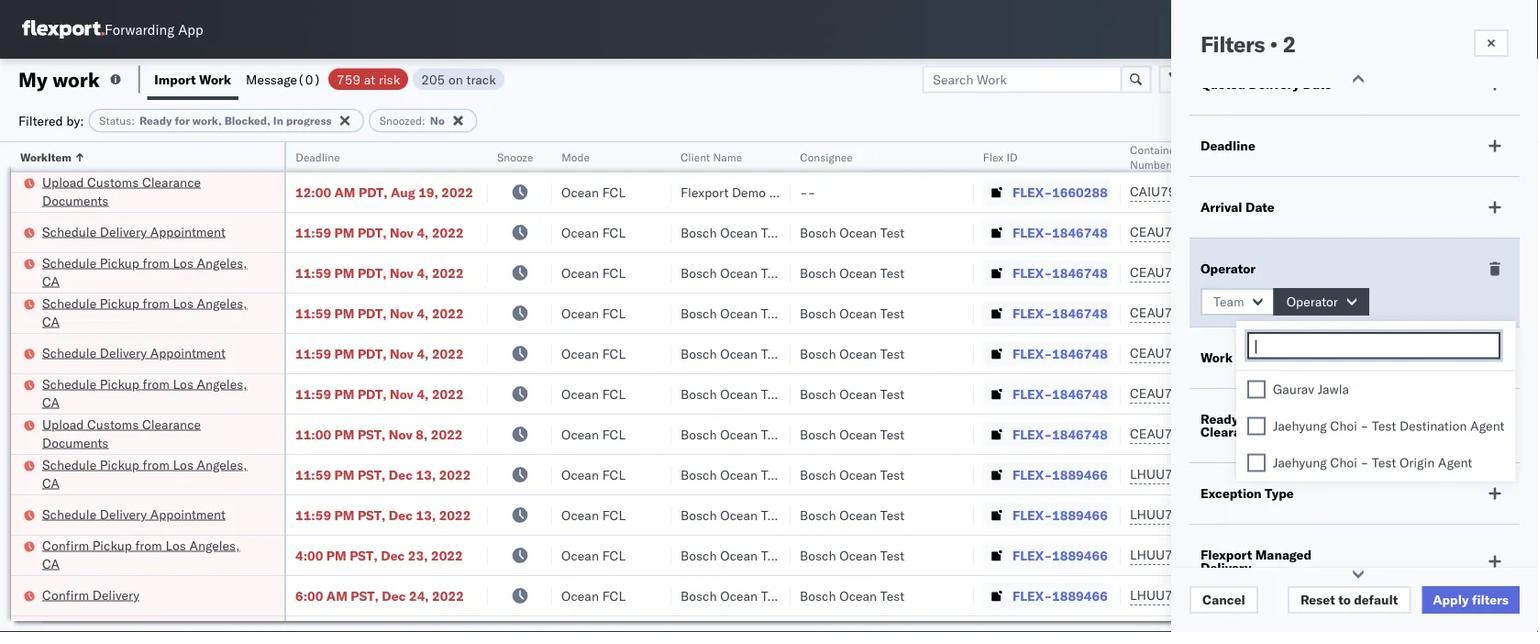 Task type: vqa. For each thing, say whether or not it's contained in the screenshot.
1st CDT, from the bottom of the page
no



Task type: describe. For each thing, give the bounding box(es) containing it.
4 schedule pickup from los angeles, ca button from the top
[[42, 456, 261, 494]]

12:00 am pdt, aug 19, 2022
[[296, 184, 474, 200]]

resize handle column header for flex id
[[1099, 142, 1121, 632]]

ceau7522281, hlxu6269489, hlxu8034992 for schedule delivery appointment 'button' corresponding to 11:59 pm pdt, nov 4, 2022
[[1131, 345, 1415, 361]]

3 flex- from the top
[[1013, 265, 1053, 281]]

1889466 for schedule pickup from los angeles, ca
[[1053, 467, 1108, 483]]

1 1846748 from the top
[[1053, 224, 1108, 240]]

pdt, for schedule delivery appointment 'button' corresponding to 11:59 pm pdt, nov 4, 2022
[[358, 346, 387, 362]]

documents for 11:00
[[42, 435, 109, 451]]

1 horizontal spatial deadline
[[1201, 138, 1256, 154]]

my work
[[18, 67, 100, 92]]

gaurav jawla
[[1274, 381, 1350, 397]]

3 4, from the top
[[417, 305, 429, 321]]

2 horizontal spatial operator
[[1479, 150, 1524, 164]]

default
[[1355, 592, 1399, 608]]

759 at risk
[[337, 71, 400, 87]]

2 ocean fcl from the top
[[562, 224, 626, 240]]

1660288
[[1053, 184, 1108, 200]]

os button
[[1475, 8, 1517, 50]]

clearance for 11:00 pm pst, nov 8, 2022
[[142, 416, 201, 432]]

status
[[99, 114, 131, 128]]

resize handle column header for consignee
[[953, 142, 975, 632]]

jaehyung for jaehyung choi - test origin agent
[[1274, 455, 1328, 471]]

1 horizontal spatial work
[[1201, 350, 1233, 366]]

6 fcl from the top
[[603, 386, 626, 402]]

upload customs clearance documents button for 12:00 am pdt, aug 19, 2022
[[42, 173, 261, 212]]

clearance inside ready for customs clearance
[[1201, 424, 1264, 440]]

1 vertical spatial operator
[[1201, 261, 1256, 277]]

workitem button
[[11, 146, 266, 164]]

for
[[175, 114, 190, 128]]

lhuu7894563, uetu5238478 for schedule delivery appointment
[[1131, 507, 1318, 523]]

11:59 pm pst, dec 13, 2022 for schedule delivery appointment
[[296, 507, 471, 523]]

upload customs clearance documents button for 11:00 pm pst, nov 8, 2022
[[42, 415, 261, 454]]

by:
[[66, 112, 84, 128]]

1889466 for confirm pickup from los angeles, ca
[[1053, 547, 1108, 563]]

confirm delivery
[[42, 587, 140, 603]]

11 flex- from the top
[[1013, 588, 1053, 604]]

schedule for schedule delivery appointment 'button' corresponding to 11:59 pm pdt, nov 4, 2022
[[42, 345, 97, 361]]

exception
[[1201, 485, 1262, 502]]

1 flex- from the top
[[1013, 184, 1053, 200]]

pst, for upload customs clearance documents
[[358, 426, 386, 442]]

5 1846748 from the top
[[1053, 386, 1108, 402]]

4 4, from the top
[[417, 346, 429, 362]]

upload for 12:00 am pdt, aug 19, 2022
[[42, 174, 84, 190]]

1 4, from the top
[[417, 224, 429, 240]]

nov for 2nd schedule pickup from los angeles, ca button from the top
[[390, 305, 414, 321]]

list box containing gaurav jawla
[[1237, 371, 1516, 481]]

ca for confirm pickup from los angeles, ca button
[[42, 556, 60, 572]]

4 flex-1846748 from the top
[[1013, 346, 1108, 362]]

11:59 for 1st schedule pickup from los angeles, ca button from the top
[[296, 265, 331, 281]]

mode button
[[552, 146, 653, 164]]

mbl/mawb numbers button
[[1241, 146, 1452, 164]]

forwarding app link
[[22, 20, 203, 39]]

11:59 for 4th schedule pickup from los angeles, ca button
[[296, 467, 331, 483]]

flexport managed delivery
[[1201, 547, 1312, 576]]

apply filters
[[1434, 592, 1510, 608]]

11 fcl from the top
[[603, 588, 626, 604]]

4 1889466 from the top
[[1053, 588, 1108, 604]]

ready for customs clearance
[[1201, 411, 1320, 440]]

205
[[421, 71, 445, 87]]

appointment for 11:59 pm pdt, nov 4, 2022
[[150, 345, 226, 361]]

ocean fcl for confirm pickup from los angeles, ca button
[[562, 547, 626, 563]]

my
[[18, 67, 48, 92]]

confirm pickup from los angeles, ca link
[[42, 536, 261, 573]]

4 fcl from the top
[[603, 305, 626, 321]]

schedule pickup from los angeles, ca for 2nd schedule pickup from los angeles, ca button from the bottom of the page
[[42, 376, 247, 410]]

ymluw236679313
[[1250, 184, 1368, 200]]

id
[[1007, 150, 1018, 164]]

forwarding app
[[105, 21, 203, 38]]

ocean fcl for schedule delivery appointment 'button' corresponding to 11:59 pm pdt, nov 4, 2022
[[562, 346, 626, 362]]

1 fcl from the top
[[603, 184, 626, 200]]

flex-1889466 for schedule pickup from los angeles, ca
[[1013, 467, 1108, 483]]

11 ocean fcl from the top
[[562, 588, 626, 604]]

test123456 for 2nd schedule pickup from los angeles, ca button from the top
[[1250, 305, 1327, 321]]

flex-1889466 for schedule delivery appointment
[[1013, 507, 1108, 523]]

work,
[[193, 114, 222, 128]]

1 11:59 from the top
[[296, 224, 331, 240]]

filtered
[[18, 112, 63, 128]]

schedule delivery appointment button for 11:59 pm pdt, nov 4, 2022
[[42, 344, 226, 364]]

container numbers button
[[1121, 139, 1222, 172]]

ca for 2nd schedule pickup from los angeles, ca button from the top
[[42, 313, 60, 329]]

ceau7522281, for upload customs clearance documents button corresponding to 11:00 pm pst, nov 8, 2022
[[1131, 426, 1225, 442]]

5 flex-1846748 from the top
[[1013, 386, 1108, 402]]

4 1846748 from the top
[[1053, 346, 1108, 362]]

import work
[[155, 71, 231, 87]]

dec for schedule delivery appointment
[[389, 507, 413, 523]]

pst, for schedule delivery appointment
[[358, 507, 386, 523]]

ceau7522281, hlxu6269489, hlxu8034992 for 1st schedule pickup from los angeles, ca button from the top
[[1131, 264, 1415, 280]]

pdt, for 2nd schedule pickup from los angeles, ca button from the bottom of the page
[[358, 386, 387, 402]]

1 schedule delivery appointment button from the top
[[42, 223, 226, 243]]

import work button
[[147, 59, 239, 100]]

jaehyung for jaehyung choi - test destination agent
[[1274, 418, 1328, 434]]

actions
[[1484, 150, 1522, 164]]

clearance for 12:00 am pdt, aug 19, 2022
[[142, 174, 201, 190]]

lhuu7894563, uetu5238478 for confirm pickup from los angeles, ca
[[1131, 547, 1318, 563]]

1 11:59 pm pdt, nov 4, 2022 from the top
[[296, 224, 464, 240]]

reset
[[1301, 592, 1336, 608]]

client
[[681, 150, 711, 164]]

1 hlxu6269489, from the top
[[1228, 224, 1322, 240]]

11:59 pm pdt, nov 4, 2022 for 1st schedule pickup from los angeles, ca button from the top
[[296, 265, 464, 281]]

nov for 1st schedule pickup from los angeles, ca button from the top
[[390, 265, 414, 281]]

0 vertical spatial type
[[1267, 350, 1296, 366]]

upload customs clearance documents link for 12:00 am pdt, aug 19, 2022
[[42, 173, 261, 210]]

upload customs clearance documents for 11:00 pm pst, nov 8, 2022
[[42, 416, 201, 451]]

exception
[[1252, 71, 1312, 87]]

mbl/mawb
[[1250, 150, 1314, 164]]

2 4, from the top
[[417, 265, 429, 281]]

test123456 for 1st schedule pickup from los angeles, ca button from the top
[[1250, 265, 1327, 281]]

8 flex- from the top
[[1013, 467, 1053, 483]]

11:59 for schedule delivery appointment 'button' corresponding to 11:59 pm pdt, nov 4, 2022
[[296, 346, 331, 362]]

flexport. image
[[22, 20, 105, 39]]

cancel button
[[1190, 586, 1259, 614]]

message (0)
[[246, 71, 321, 87]]

6 ceau7522281, hlxu6269489, hlxu8034992 from the top
[[1131, 426, 1415, 442]]

schedule pickup from los angeles, ca link for 2nd schedule pickup from los angeles, ca button from the bottom of the page
[[42, 375, 261, 412]]

6 1846748 from the top
[[1053, 426, 1108, 442]]

choi for origin
[[1331, 455, 1358, 471]]

hlxu8034992 for schedule delivery appointment 'button' corresponding to 11:59 pm pdt, nov 4, 2022
[[1325, 345, 1415, 361]]

cancel
[[1203, 592, 1246, 608]]

759
[[337, 71, 361, 87]]

11:59 pm pst, dec 13, 2022 for schedule pickup from los angeles, ca
[[296, 467, 471, 483]]

snooze
[[497, 150, 534, 164]]

quoted delivery date
[[1201, 76, 1333, 92]]

hlxu6269489, for 2nd schedule pickup from los angeles, ca button from the top
[[1228, 305, 1322, 321]]

6:00 am pst, dec 24, 2022
[[296, 588, 464, 604]]

operator button
[[1274, 288, 1370, 316]]

numbers for container numbers
[[1131, 157, 1176, 171]]

risk
[[379, 71, 400, 87]]

flexport demo consignee
[[681, 184, 831, 200]]

ocean fcl for 4th schedule pickup from los angeles, ca button
[[562, 467, 626, 483]]

delivery for confirm delivery button
[[92, 587, 140, 603]]

forwarding
[[105, 21, 175, 38]]

13, for schedule pickup from los angeles, ca
[[416, 467, 436, 483]]

4 abcdefg78456546 from the top
[[1250, 588, 1373, 604]]

team
[[1214, 294, 1245, 310]]

hlxu6269489, for schedule delivery appointment 'button' corresponding to 11:59 pm pdt, nov 4, 2022
[[1228, 345, 1322, 361]]

10 resize handle column header from the left
[[1506, 142, 1528, 632]]

1 vertical spatial date
[[1246, 199, 1275, 215]]

11:59 pm pdt, nov 4, 2022 for schedule delivery appointment 'button' corresponding to 11:59 pm pdt, nov 4, 2022
[[296, 346, 464, 362]]

ready inside ready for customs clearance
[[1201, 411, 1239, 427]]

item
[[1237, 350, 1264, 366]]

7 flex- from the top
[[1013, 426, 1053, 442]]

4 flex- from the top
[[1013, 305, 1053, 321]]

import
[[155, 71, 196, 87]]

9 fcl from the top
[[603, 507, 626, 523]]

confirm for confirm pickup from los angeles, ca
[[42, 537, 89, 553]]

for
[[1242, 411, 1263, 427]]

snoozed : no
[[380, 114, 445, 128]]

1 appointment from the top
[[150, 223, 226, 240]]

no
[[430, 114, 445, 128]]

resize handle column header for client name
[[769, 142, 791, 632]]

name
[[713, 150, 743, 164]]

1 ceau7522281, hlxu6269489, hlxu8034992 from the top
[[1131, 224, 1415, 240]]

in
[[273, 114, 284, 128]]

4:00 pm pst, dec 23, 2022
[[296, 547, 463, 563]]

delivery for first schedule delivery appointment 'button'
[[100, 223, 147, 240]]

nov for 2nd schedule pickup from los angeles, ca button from the bottom of the page
[[390, 386, 414, 402]]

los inside confirm pickup from los angeles, ca
[[166, 537, 186, 553]]

hlxu6269489, for 2nd schedule pickup from los angeles, ca button from the bottom of the page
[[1228, 385, 1322, 401]]

delivery for 11:59 pm pst, dec 13, 2022's schedule delivery appointment 'button'
[[100, 506, 147, 522]]

aug
[[391, 184, 415, 200]]

arrival date
[[1201, 199, 1275, 215]]

: for status
[[131, 114, 135, 128]]

3 schedule pickup from los angeles, ca button from the top
[[42, 375, 261, 413]]

schedule pickup from los angeles, ca link for 2nd schedule pickup from los angeles, ca button from the top
[[42, 294, 261, 331]]

schedule pickup from los angeles, ca link for 4th schedule pickup from los angeles, ca button
[[42, 456, 261, 492]]

1 test123456 from the top
[[1250, 224, 1327, 240]]

work inside button
[[199, 71, 231, 87]]

1 ceau7522281, from the top
[[1131, 224, 1225, 240]]

on
[[449, 71, 463, 87]]

3 1846748 from the top
[[1053, 305, 1108, 321]]

lhuu7894563, for confirm pickup from los angeles, ca
[[1131, 547, 1225, 563]]

confirm pickup from los angeles, ca button
[[42, 536, 261, 575]]

work
[[53, 67, 100, 92]]

2 fcl from the top
[[603, 224, 626, 240]]

9 resize handle column header from the left
[[1448, 142, 1470, 632]]

hlxu6269489, for upload customs clearance documents button corresponding to 11:00 pm pst, nov 8, 2022
[[1228, 426, 1322, 442]]

4 flex-1889466 from the top
[[1013, 588, 1108, 604]]

hlxu8034992 for 2nd schedule pickup from los angeles, ca button from the bottom of the page
[[1325, 385, 1415, 401]]

5 fcl from the top
[[603, 346, 626, 362]]

19,
[[419, 184, 439, 200]]

4 lhuu7894563, from the top
[[1131, 587, 1225, 603]]

at
[[364, 71, 376, 87]]

hlxu8034992 for 1st schedule pickup from los angeles, ca button from the top
[[1325, 264, 1415, 280]]

pdt, for 2nd schedule pickup from los angeles, ca button from the top
[[358, 305, 387, 321]]

12:00
[[296, 184, 331, 200]]

2 schedule pickup from los angeles, ca button from the top
[[42, 294, 261, 333]]

5 4, from the top
[[417, 386, 429, 402]]

deadline button
[[286, 146, 470, 164]]

ca for 1st schedule pickup from los angeles, ca button from the top
[[42, 273, 60, 289]]

ceau7522281, for 2nd schedule pickup from los angeles, ca button from the bottom of the page
[[1131, 385, 1225, 401]]

track
[[467, 71, 496, 87]]

flex id button
[[975, 146, 1103, 164]]

confirm pickup from los angeles, ca
[[42, 537, 240, 572]]

Search Work text field
[[923, 66, 1123, 93]]

schedule for 4th schedule pickup from los angeles, ca button
[[42, 457, 97, 473]]

client name button
[[672, 146, 773, 164]]

uetu5238478 for schedule pickup from los angeles, ca
[[1229, 466, 1318, 482]]

9 flex- from the top
[[1013, 507, 1053, 523]]

ceau7522281, for 2nd schedule pickup from los angeles, ca button from the top
[[1131, 305, 1225, 321]]

6 flex- from the top
[[1013, 386, 1053, 402]]

to
[[1339, 592, 1352, 608]]



Task type: locate. For each thing, give the bounding box(es) containing it.
flexport for flexport managed delivery
[[1201, 547, 1253, 563]]

confirm up confirm delivery
[[42, 537, 89, 553]]

1 horizontal spatial ready
[[1201, 411, 1239, 427]]

pdt, for 1st schedule pickup from los angeles, ca button from the top
[[358, 265, 387, 281]]

file
[[1226, 71, 1249, 87]]

schedule for 11:59 pm pst, dec 13, 2022's schedule delivery appointment 'button'
[[42, 506, 97, 522]]

ceau7522281, hlxu6269489, hlxu8034992 down arrival date
[[1131, 224, 1415, 240]]

schedule
[[42, 223, 97, 240], [42, 255, 97, 271], [42, 295, 97, 311], [42, 345, 97, 361], [42, 376, 97, 392], [42, 457, 97, 473], [42, 506, 97, 522]]

8 resize handle column header from the left
[[1219, 142, 1241, 632]]

3 hlxu6269489, from the top
[[1228, 305, 1322, 321]]

type right exception
[[1266, 485, 1295, 502]]

11:59 pm pst, dec 13, 2022 down 11:00 pm pst, nov 8, 2022
[[296, 467, 471, 483]]

10 ocean fcl from the top
[[562, 547, 626, 563]]

filters
[[1201, 30, 1266, 58]]

ceau7522281, hlxu6269489, hlxu8034992 for 2nd schedule pickup from los angeles, ca button from the bottom of the page
[[1131, 385, 1415, 401]]

hlxu6269489, for 1st schedule pickup from los angeles, ca button from the top
[[1228, 264, 1322, 280]]

flexport up cancel
[[1201, 547, 1253, 563]]

type
[[1267, 350, 1296, 366], [1266, 485, 1295, 502]]

5 11:59 pm pdt, nov 4, 2022 from the top
[[296, 386, 464, 402]]

test123456 for schedule delivery appointment 'button' corresponding to 11:59 pm pdt, nov 4, 2022
[[1250, 346, 1327, 362]]

2 appointment from the top
[[150, 345, 226, 361]]

confirm delivery link
[[42, 586, 140, 604]]

customs for bosch ocean test
[[87, 416, 139, 432]]

4 resize handle column header from the left
[[650, 142, 672, 632]]

hlxu6269489, down gaurav
[[1228, 426, 1322, 442]]

resize handle column header
[[262, 142, 284, 632], [466, 142, 488, 632], [530, 142, 552, 632], [650, 142, 672, 632], [769, 142, 791, 632], [953, 142, 975, 632], [1099, 142, 1121, 632], [1219, 142, 1241, 632], [1448, 142, 1470, 632], [1506, 142, 1528, 632]]

1 jaehyung from the top
[[1274, 418, 1328, 434]]

delivery inside flexport managed delivery
[[1201, 560, 1252, 576]]

hlxu6269489, up for
[[1228, 385, 1322, 401]]

dec up 23,
[[389, 507, 413, 523]]

: up workitem button
[[131, 114, 135, 128]]

schedule delivery appointment button for 11:59 pm pst, dec 13, 2022
[[42, 505, 226, 525]]

1 abcdefg78456546 from the top
[[1250, 467, 1373, 483]]

ca inside confirm pickup from los angeles, ca
[[42, 556, 60, 572]]

1 flex-1889466 from the top
[[1013, 467, 1108, 483]]

workitem
[[20, 150, 71, 164]]

1 schedule delivery appointment from the top
[[42, 223, 226, 240]]

filtered by:
[[18, 112, 84, 128]]

0 horizontal spatial operator
[[1201, 261, 1256, 277]]

ceau7522281, left for
[[1131, 426, 1225, 442]]

abcdefg78456546 for schedule delivery appointment
[[1250, 507, 1373, 523]]

0 vertical spatial confirm
[[42, 537, 89, 553]]

•
[[1271, 30, 1278, 58]]

3 flex-1846748 from the top
[[1013, 305, 1108, 321]]

apply filters button
[[1423, 586, 1521, 614]]

os
[[1487, 22, 1505, 36]]

0 vertical spatial schedule delivery appointment link
[[42, 223, 226, 241]]

10 fcl from the top
[[603, 547, 626, 563]]

1 choi from the top
[[1331, 418, 1358, 434]]

upload customs clearance documents for 12:00 am pdt, aug 19, 2022
[[42, 174, 201, 208]]

2 schedule pickup from los angeles, ca from the top
[[42, 295, 247, 329]]

2 : from the left
[[422, 114, 426, 128]]

pickup inside confirm pickup from los angeles, ca
[[92, 537, 132, 553]]

0 vertical spatial jaehyung
[[1274, 418, 1328, 434]]

0 vertical spatial schedule delivery appointment
[[42, 223, 226, 240]]

deadline inside deadline button
[[296, 150, 340, 164]]

3 lhuu7894563, from the top
[[1131, 547, 1225, 563]]

dec for confirm pickup from los angeles, ca
[[381, 547, 405, 563]]

am right 6:00
[[327, 588, 348, 604]]

1 vertical spatial upload customs clearance documents
[[42, 416, 201, 451]]

1846748
[[1053, 224, 1108, 240], [1053, 265, 1108, 281], [1053, 305, 1108, 321], [1053, 346, 1108, 362], [1053, 386, 1108, 402], [1053, 426, 1108, 442]]

0 vertical spatial am
[[335, 184, 356, 200]]

work left item
[[1201, 350, 1233, 366]]

0 vertical spatial appointment
[[150, 223, 226, 240]]

1 vertical spatial flexport
[[1201, 547, 1253, 563]]

6 schedule from the top
[[42, 457, 97, 473]]

destination
[[1400, 418, 1468, 434]]

1 vertical spatial choi
[[1331, 455, 1358, 471]]

11:00 pm pst, nov 8, 2022
[[296, 426, 463, 442]]

upload customs clearance documents link
[[42, 173, 261, 210], [42, 415, 261, 452]]

1 vertical spatial consignee
[[770, 184, 831, 200]]

abcdefg78456546 up exception type
[[1250, 467, 1373, 483]]

deadline up 12:00
[[296, 150, 340, 164]]

4 11:59 from the top
[[296, 346, 331, 362]]

7 schedule from the top
[[42, 506, 97, 522]]

11:59 pm pst, dec 13, 2022 up 4:00 pm pst, dec 23, 2022
[[296, 507, 471, 523]]

4 uetu5238478 from the top
[[1229, 587, 1318, 603]]

2 vertical spatial schedule delivery appointment button
[[42, 505, 226, 525]]

ca for 2nd schedule pickup from los angeles, ca button from the bottom of the page
[[42, 394, 60, 410]]

numbers inside mbl/mawb numbers button
[[1317, 150, 1362, 164]]

4 lhuu7894563, uetu5238478 from the top
[[1131, 587, 1318, 603]]

1 horizontal spatial operator
[[1287, 294, 1339, 310]]

schedule for 2nd schedule pickup from los angeles, ca button from the bottom of the page
[[42, 376, 97, 392]]

4:00
[[296, 547, 323, 563]]

3 ca from the top
[[42, 394, 60, 410]]

schedule pickup from los angeles, ca for 2nd schedule pickup from los angeles, ca button from the top
[[42, 295, 247, 329]]

customs for flexport demo consignee
[[87, 174, 139, 190]]

ocean fcl for upload customs clearance documents button corresponding to 11:00 pm pst, nov 8, 2022
[[562, 426, 626, 442]]

4 schedule pickup from los angeles, ca from the top
[[42, 457, 247, 491]]

uetu5238478 up reset
[[1229, 547, 1318, 563]]

uetu5238478 for confirm pickup from los angeles, ca
[[1229, 547, 1318, 563]]

exception type
[[1201, 485, 1295, 502]]

jaehyung down gaurav
[[1274, 418, 1328, 434]]

0 vertical spatial schedule delivery appointment button
[[42, 223, 226, 243]]

pst, left 8, at the bottom left of page
[[358, 426, 386, 442]]

4 hlxu6269489, from the top
[[1228, 345, 1322, 361]]

5 ceau7522281, from the top
[[1131, 385, 1225, 401]]

schedule pickup from los angeles, ca for 1st schedule pickup from los angeles, ca button from the top
[[42, 255, 247, 289]]

uetu5238478 down exception type
[[1229, 507, 1318, 523]]

ceau7522281, hlxu6269489, hlxu8034992
[[1131, 224, 1415, 240], [1131, 264, 1415, 280], [1131, 305, 1415, 321], [1131, 345, 1415, 361], [1131, 385, 1415, 401], [1131, 426, 1415, 442]]

upload customs clearance documents button
[[42, 173, 261, 212], [42, 415, 261, 454]]

work item type
[[1201, 350, 1296, 366]]

test123456 up item
[[1250, 305, 1327, 321]]

test123456 up gaurav
[[1250, 346, 1327, 362]]

ocean fcl for 11:59 pm pst, dec 13, 2022's schedule delivery appointment 'button'
[[562, 507, 626, 523]]

1 horizontal spatial date
[[1304, 76, 1333, 92]]

1 upload from the top
[[42, 174, 84, 190]]

24,
[[409, 588, 429, 604]]

consignee inside button
[[800, 150, 853, 164]]

quoted
[[1201, 76, 1246, 92]]

ceau7522281, up 'work item type'
[[1131, 305, 1225, 321]]

1 vertical spatial upload customs clearance documents link
[[42, 415, 261, 452]]

flex
[[984, 150, 1004, 164]]

agent right destination on the bottom right of the page
[[1471, 418, 1505, 434]]

0 vertical spatial upload customs clearance documents link
[[42, 173, 261, 210]]

7 11:59 from the top
[[296, 507, 331, 523]]

1 vertical spatial work
[[1201, 350, 1233, 366]]

confirm
[[42, 537, 89, 553], [42, 587, 89, 603]]

am right 12:00
[[335, 184, 356, 200]]

bosch
[[681, 224, 717, 240], [800, 224, 837, 240], [681, 265, 717, 281], [800, 265, 837, 281], [681, 305, 717, 321], [800, 305, 837, 321], [681, 346, 717, 362], [800, 346, 837, 362], [681, 386, 717, 402], [800, 386, 837, 402], [681, 426, 717, 442], [800, 426, 837, 442], [681, 467, 717, 483], [800, 467, 837, 483], [681, 507, 717, 523], [800, 507, 837, 523], [681, 547, 717, 563], [800, 547, 837, 563], [681, 588, 717, 604], [800, 588, 837, 604]]

mbl/mawb numbers
[[1250, 150, 1362, 164]]

5 test123456 from the top
[[1250, 386, 1327, 402]]

progress
[[286, 114, 332, 128]]

0 horizontal spatial numbers
[[1131, 157, 1176, 171]]

ocean
[[562, 184, 599, 200], [562, 224, 599, 240], [721, 224, 758, 240], [840, 224, 878, 240], [562, 265, 599, 281], [721, 265, 758, 281], [840, 265, 878, 281], [562, 305, 599, 321], [721, 305, 758, 321], [840, 305, 878, 321], [562, 346, 599, 362], [721, 346, 758, 362], [840, 346, 878, 362], [562, 386, 599, 402], [721, 386, 758, 402], [840, 386, 878, 402], [562, 426, 599, 442], [721, 426, 758, 442], [840, 426, 878, 442], [562, 467, 599, 483], [721, 467, 758, 483], [840, 467, 878, 483], [562, 507, 599, 523], [721, 507, 758, 523], [840, 507, 878, 523], [562, 547, 599, 563], [721, 547, 758, 563], [840, 547, 878, 563], [562, 588, 599, 604], [721, 588, 758, 604], [840, 588, 878, 604]]

1 vertical spatial schedule delivery appointment
[[42, 345, 226, 361]]

container
[[1131, 143, 1180, 156]]

2 flex-1846748 from the top
[[1013, 265, 1108, 281]]

None text field
[[1255, 339, 1500, 355]]

1 vertical spatial 13,
[[416, 507, 436, 523]]

7 fcl from the top
[[603, 426, 626, 442]]

numbers up ymluw236679313
[[1317, 150, 1362, 164]]

2
[[1283, 30, 1297, 58]]

jawla
[[1318, 381, 1350, 397]]

2 upload from the top
[[42, 416, 84, 432]]

confirm delivery button
[[42, 586, 140, 606]]

0 vertical spatial 11:59 pm pst, dec 13, 2022
[[296, 467, 471, 483]]

customs inside ready for customs clearance
[[1266, 411, 1320, 427]]

hlxu6269489, up team button
[[1228, 264, 1322, 280]]

dec for schedule pickup from los angeles, ca
[[389, 467, 413, 483]]

operator
[[1479, 150, 1524, 164], [1201, 261, 1256, 277], [1287, 294, 1339, 310]]

ocean fcl for 2nd schedule pickup from los angeles, ca button from the top
[[562, 305, 626, 321]]

resize handle column header for container numbers
[[1219, 142, 1241, 632]]

6 test123456 from the top
[[1250, 426, 1327, 442]]

dec down 11:00 pm pst, nov 8, 2022
[[389, 467, 413, 483]]

abcdefg78456546 for confirm pickup from los angeles, ca
[[1250, 547, 1373, 563]]

test123456 up ready for customs clearance
[[1250, 386, 1327, 402]]

1 vertical spatial upload customs clearance documents button
[[42, 415, 261, 454]]

deadline down quoted
[[1201, 138, 1256, 154]]

7 ocean fcl from the top
[[562, 426, 626, 442]]

0 vertical spatial documents
[[42, 192, 109, 208]]

3 schedule delivery appointment link from the top
[[42, 505, 226, 524]]

: left no
[[422, 114, 426, 128]]

agent for jaehyung choi - test destination agent
[[1471, 418, 1505, 434]]

flexport down client name
[[681, 184, 729, 200]]

3 resize handle column header from the left
[[530, 142, 552, 632]]

status : ready for work, blocked, in progress
[[99, 114, 332, 128]]

2 hlxu8034992 from the top
[[1325, 264, 1415, 280]]

choi down jaehyung choi - test destination agent
[[1331, 455, 1358, 471]]

lhuu7894563, down exception
[[1131, 507, 1225, 523]]

1 confirm from the top
[[42, 537, 89, 553]]

0 horizontal spatial date
[[1246, 199, 1275, 215]]

arrival
[[1201, 199, 1243, 215]]

filters
[[1473, 592, 1510, 608]]

flexport inside flexport managed delivery
[[1201, 547, 1253, 563]]

test123456 down gaurav
[[1250, 426, 1327, 442]]

list box
[[1237, 371, 1516, 481]]

am for pst,
[[327, 588, 348, 604]]

hlxu6269489, up item
[[1228, 305, 1322, 321]]

flexport for flexport demo consignee
[[681, 184, 729, 200]]

schedule delivery appointment for 11:59 pm pdt, nov 4, 2022
[[42, 345, 226, 361]]

fcl
[[603, 184, 626, 200], [603, 224, 626, 240], [603, 265, 626, 281], [603, 305, 626, 321], [603, 346, 626, 362], [603, 386, 626, 402], [603, 426, 626, 442], [603, 467, 626, 483], [603, 507, 626, 523], [603, 547, 626, 563], [603, 588, 626, 604]]

test123456 up operator button on the right of page
[[1250, 265, 1327, 281]]

1 vertical spatial agent
[[1439, 455, 1473, 471]]

hlxu8034992
[[1325, 224, 1415, 240], [1325, 264, 1415, 280], [1325, 305, 1415, 321], [1325, 345, 1415, 361], [1325, 385, 1415, 401], [1325, 426, 1415, 442]]

schedule pickup from los angeles, ca link
[[42, 254, 261, 290], [42, 294, 261, 331], [42, 375, 261, 412], [42, 456, 261, 492]]

lhuu7894563, uetu5238478 up cancel
[[1131, 547, 1318, 563]]

1 vertical spatial am
[[327, 588, 348, 604]]

schedule pickup from los angeles, ca for 4th schedule pickup from los angeles, ca button
[[42, 457, 247, 491]]

abcdefg78456546 up managed
[[1250, 507, 1373, 523]]

1 vertical spatial type
[[1266, 485, 1295, 502]]

consignee right demo
[[770, 184, 831, 200]]

consignee up the --
[[800, 150, 853, 164]]

lhuu7894563, up exception
[[1131, 466, 1225, 482]]

0 vertical spatial flexport
[[681, 184, 729, 200]]

1 hlxu8034992 from the top
[[1325, 224, 1415, 240]]

23,
[[408, 547, 428, 563]]

5 ceau7522281, hlxu6269489, hlxu8034992 from the top
[[1131, 385, 1415, 401]]

11:59 for 2nd schedule pickup from los angeles, ca button from the bottom of the page
[[296, 386, 331, 402]]

pst, down 4:00 pm pst, dec 23, 2022
[[351, 588, 379, 604]]

uetu5238478 up exception type
[[1229, 466, 1318, 482]]

deadline
[[1201, 138, 1256, 154], [296, 150, 340, 164]]

hlxu6269489, up gaurav
[[1228, 345, 1322, 361]]

upload for 11:00 pm pst, nov 8, 2022
[[42, 416, 84, 432]]

5 11:59 from the top
[[296, 386, 331, 402]]

2 vertical spatial operator
[[1287, 294, 1339, 310]]

0 horizontal spatial ready
[[139, 114, 172, 128]]

2 documents from the top
[[42, 435, 109, 451]]

lhuu7894563, down flexport managed delivery
[[1131, 587, 1225, 603]]

2 upload customs clearance documents button from the top
[[42, 415, 261, 454]]

hlxu6269489, down arrival date
[[1228, 224, 1322, 240]]

from inside confirm pickup from los angeles, ca
[[135, 537, 162, 553]]

ready
[[139, 114, 172, 128], [1201, 411, 1239, 427]]

nov for upload customs clearance documents button corresponding to 11:00 pm pst, nov 8, 2022
[[389, 426, 413, 442]]

pst, down 11:00 pm pst, nov 8, 2022
[[358, 467, 386, 483]]

Search Shipments (/) text field
[[1188, 16, 1365, 43]]

0 vertical spatial ready
[[139, 114, 172, 128]]

0 vertical spatial 13,
[[416, 467, 436, 483]]

3 uetu5238478 from the top
[[1229, 547, 1318, 563]]

lhuu7894563, uetu5238478 down exception
[[1131, 507, 1318, 523]]

origin
[[1400, 455, 1436, 471]]

ceau7522281, down caiu7969337
[[1131, 224, 1225, 240]]

0 horizontal spatial :
[[131, 114, 135, 128]]

5 hlxu6269489, from the top
[[1228, 385, 1322, 401]]

resize handle column header for workitem
[[262, 142, 284, 632]]

operator inside button
[[1287, 294, 1339, 310]]

schedule pickup from los angeles, ca button
[[42, 254, 261, 292], [42, 294, 261, 333], [42, 375, 261, 413], [42, 456, 261, 494]]

lhuu7894563, for schedule delivery appointment
[[1131, 507, 1225, 523]]

lhuu7894563, uetu5238478
[[1131, 466, 1318, 482], [1131, 507, 1318, 523], [1131, 547, 1318, 563], [1131, 587, 1318, 603]]

2 uetu5238478 from the top
[[1229, 507, 1318, 523]]

message
[[246, 71, 297, 87]]

dec left 24,
[[382, 588, 406, 604]]

1 vertical spatial ready
[[1201, 411, 1239, 427]]

-
[[800, 184, 808, 200], [808, 184, 816, 200], [1361, 418, 1369, 434], [1361, 455, 1369, 471]]

1 horizontal spatial numbers
[[1317, 150, 1362, 164]]

0 vertical spatial upload customs clearance documents
[[42, 174, 201, 208]]

angeles,
[[197, 255, 247, 271], [197, 295, 247, 311], [197, 376, 247, 392], [197, 457, 247, 473], [189, 537, 240, 553]]

0 vertical spatial date
[[1304, 76, 1333, 92]]

pst, up 6:00 am pst, dec 24, 2022
[[350, 547, 378, 563]]

numbers down the container
[[1131, 157, 1176, 171]]

2 11:59 pm pst, dec 13, 2022 from the top
[[296, 507, 471, 523]]

13, down 8, at the bottom left of page
[[416, 467, 436, 483]]

pst, for schedule pickup from los angeles, ca
[[358, 467, 386, 483]]

numbers inside container numbers
[[1131, 157, 1176, 171]]

file exception
[[1226, 71, 1312, 87]]

work
[[199, 71, 231, 87], [1201, 350, 1233, 366]]

documents for 12:00
[[42, 192, 109, 208]]

lhuu7894563, up cancel
[[1131, 547, 1225, 563]]

2 ceau7522281, hlxu6269489, hlxu8034992 from the top
[[1131, 264, 1415, 280]]

0 vertical spatial operator
[[1479, 150, 1524, 164]]

: for snoozed
[[422, 114, 426, 128]]

11:59 pm pst, dec 13, 2022
[[296, 467, 471, 483], [296, 507, 471, 523]]

filters • 2
[[1201, 30, 1297, 58]]

8,
[[416, 426, 428, 442]]

ceau7522281, for 1st schedule pickup from los angeles, ca button from the top
[[1131, 264, 1225, 280]]

schedule delivery appointment link for 11:59 pm pst, dec 13, 2022
[[42, 505, 226, 524]]

jaehyung down ready for customs clearance
[[1274, 455, 1328, 471]]

uetu5238478 for schedule delivery appointment
[[1229, 507, 1318, 523]]

2 vertical spatial schedule delivery appointment link
[[42, 505, 226, 524]]

11:59
[[296, 224, 331, 240], [296, 265, 331, 281], [296, 305, 331, 321], [296, 346, 331, 362], [296, 386, 331, 402], [296, 467, 331, 483], [296, 507, 331, 523]]

4 11:59 pm pdt, nov 4, 2022 from the top
[[296, 346, 464, 362]]

ocean fcl for 1st schedule pickup from los angeles, ca button from the top
[[562, 265, 626, 281]]

type right item
[[1267, 350, 1296, 366]]

1 documents from the top
[[42, 192, 109, 208]]

abcdefg78456546 up reset
[[1250, 547, 1373, 563]]

test123456
[[1250, 224, 1327, 240], [1250, 265, 1327, 281], [1250, 305, 1327, 321], [1250, 346, 1327, 362], [1250, 386, 1327, 402], [1250, 426, 1327, 442]]

4 schedule from the top
[[42, 345, 97, 361]]

3 abcdefg78456546 from the top
[[1250, 547, 1373, 563]]

0 horizontal spatial flexport
[[681, 184, 729, 200]]

numbers for mbl/mawb numbers
[[1317, 150, 1362, 164]]

1 vertical spatial schedule delivery appointment button
[[42, 344, 226, 364]]

0 horizontal spatial work
[[199, 71, 231, 87]]

am for pdt,
[[335, 184, 356, 200]]

abcdefg78456546
[[1250, 467, 1373, 483], [1250, 507, 1373, 523], [1250, 547, 1373, 563], [1250, 588, 1373, 604]]

test
[[762, 224, 786, 240], [881, 224, 905, 240], [762, 265, 786, 281], [881, 265, 905, 281], [762, 305, 786, 321], [881, 305, 905, 321], [762, 346, 786, 362], [881, 346, 905, 362], [762, 386, 786, 402], [881, 386, 905, 402], [1373, 418, 1397, 434], [762, 426, 786, 442], [881, 426, 905, 442], [1373, 455, 1397, 471], [762, 467, 786, 483], [881, 467, 905, 483], [762, 507, 786, 523], [881, 507, 905, 523], [762, 547, 786, 563], [881, 547, 905, 563], [762, 588, 786, 604], [881, 588, 905, 604]]

6 ceau7522281, from the top
[[1131, 426, 1225, 442]]

confirm inside confirm pickup from los angeles, ca
[[42, 537, 89, 553]]

delivery inside button
[[92, 587, 140, 603]]

1 vertical spatial schedule delivery appointment link
[[42, 344, 226, 362]]

1 schedule delivery appointment link from the top
[[42, 223, 226, 241]]

0 vertical spatial choi
[[1331, 418, 1358, 434]]

flex-1660288
[[1013, 184, 1108, 200]]

1 flex-1846748 from the top
[[1013, 224, 1108, 240]]

1 schedule pickup from los angeles, ca link from the top
[[42, 254, 261, 290]]

work right import
[[199, 71, 231, 87]]

2 test123456 from the top
[[1250, 265, 1327, 281]]

reset to default button
[[1288, 586, 1412, 614]]

1 vertical spatial documents
[[42, 435, 109, 451]]

angeles, inside confirm pickup from los angeles, ca
[[189, 537, 240, 553]]

2 1846748 from the top
[[1053, 265, 1108, 281]]

None checkbox
[[1248, 380, 1266, 399]]

0 vertical spatial upload customs clearance documents button
[[42, 173, 261, 212]]

los
[[173, 255, 194, 271], [173, 295, 194, 311], [173, 376, 194, 392], [173, 457, 194, 473], [166, 537, 186, 553]]

ceau7522281, up team in the right of the page
[[1131, 264, 1225, 280]]

5 resize handle column header from the left
[[769, 142, 791, 632]]

3 ocean fcl from the top
[[562, 265, 626, 281]]

ceau7522281, hlxu6269489, hlxu8034992 up for
[[1131, 385, 1415, 401]]

schedule for 2nd schedule pickup from los angeles, ca button from the top
[[42, 295, 97, 311]]

caiu7969337
[[1131, 184, 1217, 200]]

--
[[800, 184, 816, 200]]

2 1889466 from the top
[[1053, 507, 1108, 523]]

1 uetu5238478 from the top
[[1229, 466, 1318, 482]]

1 vertical spatial confirm
[[42, 587, 89, 603]]

choi for destination
[[1331, 418, 1358, 434]]

1 schedule pickup from los angeles, ca button from the top
[[42, 254, 261, 292]]

ceau7522281, hlxu6269489, hlxu8034992 up team button
[[1131, 264, 1415, 280]]

documents
[[42, 192, 109, 208], [42, 435, 109, 451]]

1 horizontal spatial flexport
[[1201, 547, 1253, 563]]

2 flex- from the top
[[1013, 224, 1053, 240]]

2 vertical spatial appointment
[[150, 506, 226, 522]]

3 lhuu7894563, uetu5238478 from the top
[[1131, 547, 1318, 563]]

pm
[[335, 224, 355, 240], [335, 265, 355, 281], [335, 305, 355, 321], [335, 346, 355, 362], [335, 386, 355, 402], [335, 426, 355, 442], [335, 467, 355, 483], [335, 507, 355, 523], [327, 547, 347, 563]]

uetu5238478 down flexport managed delivery
[[1229, 587, 1318, 603]]

11:00
[[296, 426, 331, 442]]

5 hlxu8034992 from the top
[[1325, 385, 1415, 401]]

test123456 down ymluw236679313
[[1250, 224, 1327, 240]]

schedule delivery appointment link for 11:59 pm pdt, nov 4, 2022
[[42, 344, 226, 362]]

schedule pickup from los angeles, ca link for 1st schedule pickup from los angeles, ca button from the top
[[42, 254, 261, 290]]

confirm down confirm pickup from los angeles, ca
[[42, 587, 89, 603]]

11:59 for 2nd schedule pickup from los angeles, ca button from the top
[[296, 305, 331, 321]]

1 : from the left
[[131, 114, 135, 128]]

agent right the origin
[[1439, 455, 1473, 471]]

confirm for confirm delivery
[[42, 587, 89, 603]]

nov
[[390, 224, 414, 240], [390, 265, 414, 281], [390, 305, 414, 321], [390, 346, 414, 362], [390, 386, 414, 402], [389, 426, 413, 442]]

6:00
[[296, 588, 323, 604]]

blocked,
[[225, 114, 271, 128]]

abcdefg78456546 down managed
[[1250, 588, 1373, 604]]

team button
[[1201, 288, 1276, 316]]

1 horizontal spatial :
[[422, 114, 426, 128]]

1 vertical spatial jaehyung
[[1274, 455, 1328, 471]]

ceau7522281, hlxu6269489, hlxu8034992 for 2nd schedule pickup from los angeles, ca button from the top
[[1131, 305, 1415, 321]]

2 ca from the top
[[42, 313, 60, 329]]

agent
[[1471, 418, 1505, 434], [1439, 455, 1473, 471]]

lhuu7894563, uetu5238478 for schedule pickup from los angeles, ca
[[1131, 466, 1318, 482]]

pickup
[[100, 255, 139, 271], [100, 295, 139, 311], [100, 376, 139, 392], [100, 457, 139, 473], [92, 537, 132, 553]]

flex-1660288 button
[[984, 179, 1112, 205], [984, 179, 1112, 205]]

schedule delivery appointment
[[42, 223, 226, 240], [42, 345, 226, 361], [42, 506, 226, 522]]

13, up 23,
[[416, 507, 436, 523]]

2 ceau7522281, from the top
[[1131, 264, 1225, 280]]

3 1889466 from the top
[[1053, 547, 1108, 563]]

0 vertical spatial consignee
[[800, 150, 853, 164]]

ceau7522281, hlxu6269489, hlxu8034992 up item
[[1131, 305, 1415, 321]]

5 flex- from the top
[[1013, 346, 1053, 362]]

6 11:59 from the top
[[296, 467, 331, 483]]

3 fcl from the top
[[603, 265, 626, 281]]

hlxu6269489,
[[1228, 224, 1322, 240], [1228, 264, 1322, 280], [1228, 305, 1322, 321], [1228, 345, 1322, 361], [1228, 385, 1322, 401], [1228, 426, 1322, 442]]

0 horizontal spatial deadline
[[296, 150, 340, 164]]

1 vertical spatial 11:59 pm pst, dec 13, 2022
[[296, 507, 471, 523]]

hlxu8034992 for upload customs clearance documents button corresponding to 11:00 pm pst, nov 8, 2022
[[1325, 426, 1415, 442]]

pst, up 4:00 pm pst, dec 23, 2022
[[358, 507, 386, 523]]

10 flex- from the top
[[1013, 547, 1053, 563]]

jaehyung choi - test origin agent
[[1274, 455, 1473, 471]]

lhuu7894563, uetu5238478 up exception
[[1131, 466, 1318, 482]]

2 vertical spatial schedule delivery appointment
[[42, 506, 226, 522]]

delivery for schedule delivery appointment 'button' corresponding to 11:59 pm pdt, nov 4, 2022
[[100, 345, 147, 361]]

lhuu7894563, uetu5238478 down flexport managed delivery
[[1131, 587, 1318, 603]]

ceau7522281, left item
[[1131, 345, 1225, 361]]

demo
[[732, 184, 766, 200]]

date
[[1304, 76, 1333, 92], [1246, 199, 1275, 215]]

consignee button
[[791, 146, 956, 164]]

ceau7522281, hlxu6269489, hlxu8034992 up gaurav
[[1131, 345, 1415, 361]]

1 vertical spatial upload
[[42, 416, 84, 432]]

flex-1889466 for confirm pickup from los angeles, ca
[[1013, 547, 1108, 563]]

0 vertical spatial agent
[[1471, 418, 1505, 434]]

test123456 for 2nd schedule pickup from los angeles, ca button from the bottom of the page
[[1250, 386, 1327, 402]]

schedule pickup from los angeles, ca
[[42, 255, 247, 289], [42, 295, 247, 329], [42, 376, 247, 410], [42, 457, 247, 491]]

resize handle column header for deadline
[[466, 142, 488, 632]]

3 hlxu8034992 from the top
[[1325, 305, 1415, 321]]

upload customs clearance documents link for 11:00 pm pst, nov 8, 2022
[[42, 415, 261, 452]]

4 ca from the top
[[42, 475, 60, 491]]

3 schedule from the top
[[42, 295, 97, 311]]

8 fcl from the top
[[603, 467, 626, 483]]

choi down jawla
[[1331, 418, 1358, 434]]

1 vertical spatial appointment
[[150, 345, 226, 361]]

1 lhuu7894563, uetu5238478 from the top
[[1131, 466, 1318, 482]]

13, for schedule delivery appointment
[[416, 507, 436, 523]]

0 vertical spatial work
[[199, 71, 231, 87]]

ca for 4th schedule pickup from los angeles, ca button
[[42, 475, 60, 491]]

reset to default
[[1301, 592, 1399, 608]]

ceau7522281, hlxu6269489, hlxu8034992 down gaurav
[[1131, 426, 1415, 442]]

flex id
[[984, 150, 1018, 164]]

6 flex-1846748 from the top
[[1013, 426, 1108, 442]]

0 vertical spatial upload
[[42, 174, 84, 190]]

schedule delivery appointment link
[[42, 223, 226, 241], [42, 344, 226, 362], [42, 505, 226, 524]]

dec left 23,
[[381, 547, 405, 563]]

None checkbox
[[1248, 417, 1266, 435], [1248, 454, 1266, 472], [1248, 417, 1266, 435], [1248, 454, 1266, 472]]

ceau7522281, down 'work item type'
[[1131, 385, 1225, 401]]



